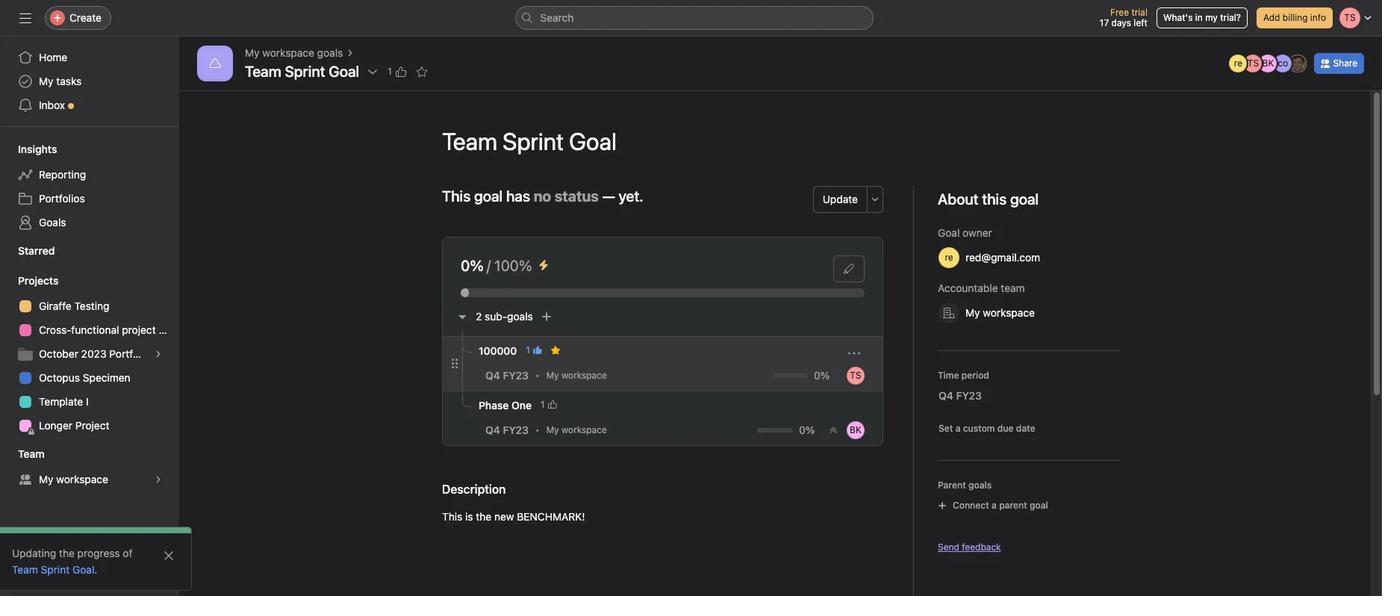 Task type: vqa. For each thing, say whether or not it's contained in the screenshot.
bug image
no



Task type: describe. For each thing, give the bounding box(es) containing it.
co
[[1278, 58, 1289, 69]]

connect
[[953, 500, 990, 511]]

my workspace button for bk
[[540, 420, 632, 441]]

my tasks link
[[9, 69, 170, 93]]

1 button for add to starred icon
[[383, 61, 411, 82]]

has
[[506, 187, 530, 205]]

about
[[938, 190, 979, 208]]

add billing info
[[1264, 12, 1327, 23]]

my
[[1206, 12, 1218, 23]]

phase
[[479, 399, 509, 412]]

q4 fy23 button for ts
[[482, 367, 533, 384]]

reporting
[[39, 168, 86, 181]]

team sprint goal
[[245, 63, 359, 80]]

october 2023 portfolio
[[39, 347, 150, 360]]

q4 for bk
[[486, 424, 500, 436]]

feedback
[[962, 542, 1001, 553]]

• for ts
[[536, 370, 540, 381]]

sprint
[[41, 563, 70, 576]]

0 vertical spatial my workspace button
[[932, 300, 1060, 326]]

2023
[[81, 347, 107, 360]]

q4 for ts
[[486, 369, 500, 382]]

• for bk
[[536, 424, 540, 435]]

more actions image
[[871, 195, 880, 204]]

goals for 2 sub-goals
[[507, 310, 533, 323]]

q4 fy23 button down time period
[[929, 382, 1007, 409]]

show options image
[[367, 66, 379, 78]]

0 vertical spatial bk
[[1263, 58, 1275, 69]]

phase one link
[[479, 397, 532, 414]]

share button
[[1315, 53, 1365, 74]]

free
[[1111, 7, 1129, 18]]

left
[[1134, 17, 1148, 28]]

free trial 17 days left
[[1100, 7, 1148, 28]]

goal inside the updating the progress of team sprint goal .
[[72, 563, 94, 576]]

2 vertical spatial goals
[[969, 480, 992, 491]]

my workspace button for ts
[[540, 365, 632, 386]]

my inside my workspace link
[[39, 473, 53, 486]]

ts inside ts button
[[850, 370, 862, 381]]

inbox
[[39, 99, 65, 111]]

2 sub-goals
[[476, 310, 533, 323]]

add billing info button
[[1257, 7, 1333, 28]]

add
[[1264, 12, 1281, 23]]

my inside my workspace goals link
[[245, 46, 260, 59]]

my workspace inside teams element
[[39, 473, 108, 486]]

cross-functional project plan
[[39, 323, 179, 336]]

what's in my trial? button
[[1157, 7, 1248, 28]]

sprint goal
[[285, 63, 359, 80]]

team for team sprint goal
[[245, 63, 281, 80]]

octopus specimen
[[39, 371, 131, 384]]

my workspace link
[[9, 468, 170, 491]]

my inside my tasks link
[[39, 75, 53, 87]]

re
[[1235, 58, 1243, 69]]

2 vertical spatial 1
[[541, 399, 545, 410]]

my workspace goals
[[245, 46, 343, 59]]

show options image
[[849, 347, 860, 359]]

starred button
[[0, 244, 55, 258]]

2
[[476, 310, 482, 323]]

progress
[[77, 547, 120, 559]]

q4 fy23
[[939, 389, 982, 402]]

1 for 'toggle goal starred status' icon
[[526, 344, 530, 356]]

cross-functional project plan link
[[9, 318, 179, 342]]

red@gmail.com
[[966, 251, 1041, 264]]

portfolio
[[109, 347, 150, 360]]

teams element
[[0, 441, 179, 494]]

team button
[[0, 447, 45, 462]]

what's in my trial?
[[1164, 12, 1241, 23]]

portfolios link
[[9, 187, 170, 211]]

this for this goal has no status — yet.
[[442, 187, 471, 205]]

send feedback link
[[938, 541, 1001, 554]]

set
[[939, 423, 953, 434]]

q4 fy23 • for bk
[[486, 424, 540, 436]]

.
[[94, 563, 97, 576]]

project
[[75, 419, 109, 432]]

0 vertical spatial goal
[[474, 187, 503, 205]]

100%
[[495, 257, 532, 274]]

template
[[39, 395, 83, 408]]

goal inside button
[[1030, 500, 1049, 511]]

create button
[[45, 6, 111, 30]]

workspace for my workspace goals link
[[262, 46, 314, 59]]

this goal
[[982, 190, 1039, 208]]

insights
[[18, 143, 57, 155]]

goals
[[39, 216, 66, 229]]

add goal image
[[541, 311, 553, 323]]

team inside the updating the progress of team sprint goal .
[[12, 563, 38, 576]]

this is the new benchmark!
[[442, 510, 585, 523]]

billing
[[1283, 12, 1308, 23]]

projects element
[[0, 267, 179, 441]]

1 horizontal spatial goal
[[938, 226, 960, 239]]

benchmark!
[[517, 510, 585, 523]]

set a custom due date button
[[935, 421, 1039, 436]]

workspace inside teams element
[[56, 473, 108, 486]]

Goal name text field
[[430, 114, 1120, 168]]

updating the progress of team sprint goal .
[[12, 547, 133, 576]]

q4 inside dropdown button
[[939, 389, 954, 402]]

/
[[487, 257, 491, 274]]

october 2023 portfolio link
[[9, 342, 170, 366]]

i
[[86, 395, 89, 408]]

giraffe
[[39, 300, 72, 312]]

portfolios
[[39, 192, 85, 205]]

fy23 inside q4 fy23 dropdown button
[[956, 389, 982, 402]]

the inside the updating the progress of team sprint goal .
[[59, 547, 75, 559]]

parent
[[1000, 500, 1028, 511]]

template i link
[[9, 390, 170, 414]]

updating
[[12, 547, 56, 559]]

trial
[[1132, 7, 1148, 18]]

projects
[[18, 274, 59, 287]]

see details, october 2023 portfolio image
[[154, 350, 163, 359]]

status
[[555, 187, 599, 205]]

phase one
[[479, 399, 532, 412]]

goals for my workspace goals
[[317, 46, 343, 59]]

bk inside button
[[850, 424, 862, 435]]

share
[[1334, 58, 1358, 69]]



Task type: locate. For each thing, give the bounding box(es) containing it.
date
[[1016, 423, 1036, 434]]

1 vertical spatial •
[[536, 424, 540, 435]]

insights element
[[0, 136, 179, 238]]

fy23
[[503, 369, 529, 382], [956, 389, 982, 402], [503, 424, 529, 436]]

bk button
[[847, 421, 865, 439]]

a right set
[[956, 423, 961, 434]]

this for this is the new benchmark!
[[442, 510, 463, 523]]

q4 fy23 • for ts
[[486, 369, 540, 382]]

plan
[[159, 323, 179, 336]]

the
[[476, 510, 492, 523], [59, 547, 75, 559]]

fy23 down 'one'
[[503, 424, 529, 436]]

goal down progress
[[72, 563, 94, 576]]

1 vertical spatial 0%
[[814, 369, 830, 382]]

fy23 for bk
[[503, 424, 529, 436]]

1
[[388, 66, 392, 77], [526, 344, 530, 356], [541, 399, 545, 410]]

this
[[442, 187, 471, 205], [442, 510, 463, 523]]

1 vertical spatial bk
[[850, 424, 862, 435]]

tasks
[[56, 75, 82, 87]]

bk
[[1263, 58, 1275, 69], [850, 424, 862, 435]]

0 vertical spatial •
[[536, 370, 540, 381]]

2 • from the top
[[536, 424, 540, 435]]

0 vertical spatial 1 button
[[383, 61, 411, 82]]

2 q4 fy23 • from the top
[[486, 424, 540, 436]]

goals left the add goal icon
[[507, 310, 533, 323]]

0 vertical spatial fy23
[[503, 369, 529, 382]]

ts right "re"
[[1248, 58, 1259, 69]]

accountable
[[938, 282, 998, 294]]

0% left the bk button
[[799, 424, 815, 436]]

2 horizontal spatial goals
[[969, 480, 992, 491]]

cross-
[[39, 323, 71, 336]]

0 horizontal spatial the
[[59, 547, 75, 559]]

due
[[998, 423, 1014, 434]]

yet.
[[619, 187, 644, 205]]

see details, my workspace image
[[154, 475, 163, 484]]

1 right 'one'
[[541, 399, 545, 410]]

reporting link
[[9, 163, 170, 187]]

0 vertical spatial 1
[[388, 66, 392, 77]]

1 horizontal spatial a
[[992, 500, 997, 511]]

team inside dropdown button
[[18, 447, 45, 460]]

1 vertical spatial team
[[18, 447, 45, 460]]

a for connect
[[992, 500, 997, 511]]

send
[[938, 542, 960, 553]]

template i
[[39, 395, 89, 408]]

the right is
[[476, 510, 492, 523]]

goals
[[317, 46, 343, 59], [507, 310, 533, 323], [969, 480, 992, 491]]

fy23 down time period
[[956, 389, 982, 402]]

1 vertical spatial goal
[[1030, 500, 1049, 511]]

0 vertical spatial ts
[[1248, 58, 1259, 69]]

goals up sprint goal
[[317, 46, 343, 59]]

team
[[245, 63, 281, 80], [18, 447, 45, 460], [12, 563, 38, 576]]

1 horizontal spatial goals
[[507, 310, 533, 323]]

giraffe testing link
[[9, 294, 170, 318]]

q4 fy23 button down phase one link
[[482, 422, 533, 438]]

info
[[1311, 12, 1327, 23]]

0 horizontal spatial goal
[[72, 563, 94, 576]]

1 horizontal spatial 1
[[526, 344, 530, 356]]

q4
[[486, 369, 500, 382], [939, 389, 954, 402], [486, 424, 500, 436]]

q4 down time in the right of the page
[[939, 389, 954, 402]]

this goal has no status — yet.
[[442, 187, 644, 205]]

my workspace button
[[932, 300, 1060, 326], [540, 365, 632, 386], [540, 420, 632, 441]]

0 horizontal spatial bk
[[850, 424, 862, 435]]

1 vertical spatial q4
[[939, 389, 954, 402]]

1 • from the top
[[536, 370, 540, 381]]

0 vertical spatial goal
[[938, 226, 960, 239]]

0 vertical spatial q4 fy23 •
[[486, 369, 540, 382]]

time
[[938, 370, 959, 381]]

100000 link
[[479, 343, 517, 359]]

1 vertical spatial a
[[992, 500, 997, 511]]

1 button right show options image
[[383, 61, 411, 82]]

longer
[[39, 419, 72, 432]]

2 vertical spatial team
[[12, 563, 38, 576]]

2 vertical spatial 1 button
[[538, 397, 560, 412]]

team
[[1001, 282, 1025, 294]]

my tasks
[[39, 75, 82, 87]]

inbox link
[[9, 93, 170, 117]]

1 button right 'one'
[[538, 397, 560, 412]]

0 horizontal spatial a
[[956, 423, 961, 434]]

goal
[[474, 187, 503, 205], [1030, 500, 1049, 511]]

longer project
[[39, 419, 109, 432]]

0% left /
[[461, 257, 484, 274]]

team down the longer
[[18, 447, 45, 460]]

0 horizontal spatial ts
[[850, 370, 862, 381]]

goal owner
[[938, 226, 993, 239]]

add to starred image
[[416, 66, 428, 78]]

1 horizontal spatial goal
[[1030, 500, 1049, 511]]

parent goals
[[938, 480, 992, 491]]

testing
[[74, 300, 109, 312]]

toggle goal starred status image
[[551, 346, 560, 355]]

goals up 'connect'
[[969, 480, 992, 491]]

1 for add to starred icon
[[388, 66, 392, 77]]

sub-
[[485, 310, 507, 323]]

is
[[465, 510, 473, 523]]

1 horizontal spatial bk
[[1263, 58, 1275, 69]]

giraffe testing
[[39, 300, 109, 312]]

1 button left 'toggle goal starred status' icon
[[523, 343, 545, 358]]

workspace for my workspace dropdown button associated with bk
[[562, 424, 607, 435]]

1 horizontal spatial the
[[476, 510, 492, 523]]

goal right parent
[[1030, 500, 1049, 511]]

0 horizontal spatial goal
[[474, 187, 503, 205]]

2 vertical spatial fy23
[[503, 424, 529, 436]]

create
[[69, 11, 102, 24]]

2 horizontal spatial 1
[[541, 399, 545, 410]]

this left has
[[442, 187, 471, 205]]

1 q4 fy23 • from the top
[[486, 369, 540, 382]]

1 vertical spatial goal
[[72, 563, 94, 576]]

custom
[[963, 423, 995, 434]]

a inside button
[[992, 500, 997, 511]]

1 vertical spatial this
[[442, 510, 463, 523]]

2 vertical spatial q4
[[486, 424, 500, 436]]

my workspace goals link
[[245, 45, 343, 61]]

goal left owner
[[938, 226, 960, 239]]

q4 fy23 button down 100000 link
[[482, 367, 533, 384]]

0% left ts button
[[814, 369, 830, 382]]

2 sub-goals image
[[456, 311, 468, 323]]

q4 fy23 button
[[482, 367, 533, 384], [929, 382, 1007, 409], [482, 422, 533, 438]]

red@gmail.com button
[[932, 244, 1065, 271]]

fy23 for ts
[[503, 369, 529, 382]]

1 right show options image
[[388, 66, 392, 77]]

the up "sprint"
[[59, 547, 75, 559]]

trial?
[[1221, 12, 1241, 23]]

q4 fy23 • down 100000 link
[[486, 369, 540, 382]]

team for team
[[18, 447, 45, 460]]

workspace for ts my workspace dropdown button
[[562, 370, 607, 381]]

about this goal
[[938, 190, 1039, 208]]

1 vertical spatial fy23
[[956, 389, 982, 402]]

0 vertical spatial goals
[[317, 46, 343, 59]]

2 this from the top
[[442, 510, 463, 523]]

q4 fy23 button for bk
[[482, 422, 533, 438]]

0 vertical spatial a
[[956, 423, 961, 434]]

close image
[[163, 550, 175, 562]]

1 vertical spatial q4 fy23 •
[[486, 424, 540, 436]]

0 horizontal spatial goals
[[317, 46, 343, 59]]

a inside button
[[956, 423, 961, 434]]

1 this from the top
[[442, 187, 471, 205]]

goal
[[938, 226, 960, 239], [72, 563, 94, 576]]

1 horizontal spatial ts
[[1248, 58, 1259, 69]]

team sprint goal link
[[12, 563, 94, 576]]

q4 down 100000 link
[[486, 369, 500, 382]]

1 vertical spatial 1
[[526, 344, 530, 356]]

ts button
[[847, 367, 865, 385]]

2 vertical spatial my workspace button
[[540, 420, 632, 441]]

period
[[962, 370, 990, 381]]

connect a parent goal
[[953, 500, 1049, 511]]

q4 down phase at the bottom left
[[486, 424, 500, 436]]

this left is
[[442, 510, 463, 523]]

set a custom due date
[[939, 423, 1036, 434]]

100000
[[479, 344, 517, 357]]

ts down show options icon
[[850, 370, 862, 381]]

1 vertical spatial the
[[59, 547, 75, 559]]

0% / 100%
[[461, 257, 532, 274]]

what's
[[1164, 12, 1193, 23]]

team down my workspace goals link
[[245, 63, 281, 80]]

goal left has
[[474, 187, 503, 205]]

1 vertical spatial ts
[[850, 370, 862, 381]]

october
[[39, 347, 78, 360]]

search
[[540, 11, 574, 24]]

1 vertical spatial my workspace button
[[540, 365, 632, 386]]

fy23 down 100000 link
[[503, 369, 529, 382]]

1 vertical spatial goals
[[507, 310, 533, 323]]

send feedback
[[938, 542, 1001, 553]]

q4 fy23 • down phase one link
[[486, 424, 540, 436]]

0 vertical spatial q4
[[486, 369, 500, 382]]

1 button for 'toggle goal starred status' icon
[[523, 343, 545, 358]]

global element
[[0, 37, 179, 126]]

search button
[[515, 6, 874, 30]]

0 horizontal spatial 1
[[388, 66, 392, 77]]

0 vertical spatial this
[[442, 187, 471, 205]]

0 vertical spatial team
[[245, 63, 281, 80]]

a
[[956, 423, 961, 434], [992, 500, 997, 511]]

1 left 'toggle goal starred status' icon
[[526, 344, 530, 356]]

team down updating
[[12, 563, 38, 576]]

—
[[603, 187, 615, 205]]

home
[[39, 51, 67, 63]]

a for set
[[956, 423, 961, 434]]

longer project link
[[9, 414, 170, 438]]

starred
[[18, 244, 55, 257]]

hide sidebar image
[[19, 12, 31, 24]]

functional
[[71, 323, 119, 336]]

owner
[[963, 226, 993, 239]]

17
[[1100, 17, 1109, 28]]

description
[[442, 483, 506, 496]]

search list box
[[515, 6, 874, 30]]

connect a parent goal button
[[931, 495, 1055, 516]]

bk down ts button
[[850, 424, 862, 435]]

a left parent
[[992, 500, 997, 511]]

2 vertical spatial 0%
[[799, 424, 815, 436]]

bk left co
[[1263, 58, 1275, 69]]

of
[[123, 547, 133, 559]]

0 vertical spatial 0%
[[461, 257, 484, 274]]

my workspace
[[966, 306, 1035, 319], [546, 370, 607, 381], [546, 424, 607, 435], [39, 473, 108, 486]]

accountable team
[[938, 282, 1025, 294]]

0 vertical spatial the
[[476, 510, 492, 523]]

1 vertical spatial 1 button
[[523, 343, 545, 358]]

invite button
[[14, 563, 79, 590]]



